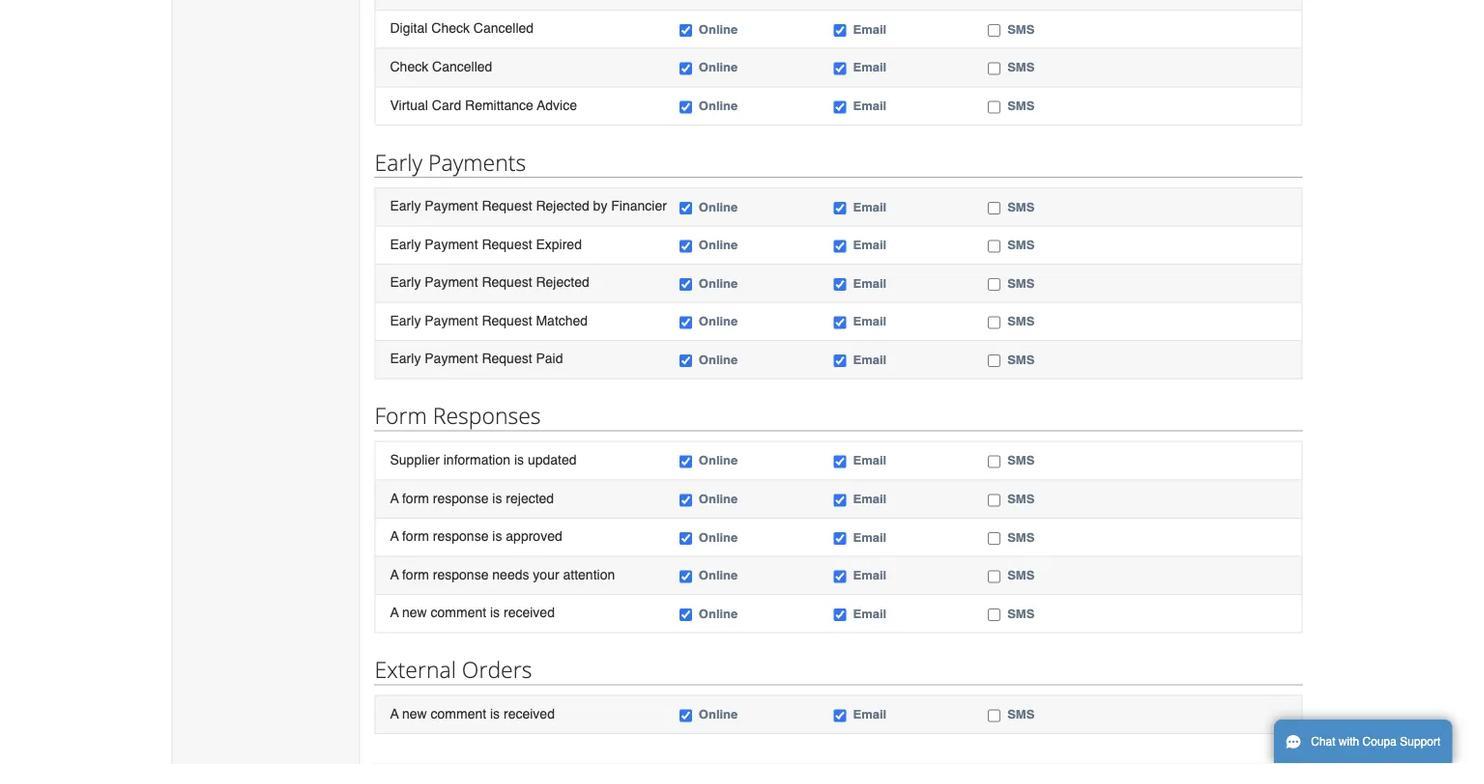 Task type: locate. For each thing, give the bounding box(es) containing it.
form down a form response is approved
[[402, 567, 429, 583]]

new down external
[[402, 706, 427, 722]]

new
[[402, 605, 427, 621], [402, 706, 427, 722]]

None checkbox
[[834, 24, 847, 37], [989, 63, 1001, 75], [989, 202, 1001, 215], [680, 240, 692, 253], [834, 240, 847, 253], [989, 240, 1001, 253], [680, 278, 692, 291], [989, 317, 1001, 329], [989, 355, 1001, 368], [680, 456, 692, 469], [834, 456, 847, 469], [680, 494, 692, 507], [834, 533, 847, 545], [989, 571, 1001, 584], [989, 609, 1001, 622], [680, 710, 692, 723], [989, 710, 1001, 723], [834, 24, 847, 37], [989, 63, 1001, 75], [989, 202, 1001, 215], [680, 240, 692, 253], [834, 240, 847, 253], [989, 240, 1001, 253], [680, 278, 692, 291], [989, 317, 1001, 329], [989, 355, 1001, 368], [680, 456, 692, 469], [834, 456, 847, 469], [680, 494, 692, 507], [834, 533, 847, 545], [989, 571, 1001, 584], [989, 609, 1001, 622], [680, 710, 692, 723], [989, 710, 1001, 723]]

response down a form response is rejected
[[433, 529, 489, 544]]

by
[[593, 198, 608, 214]]

early
[[375, 147, 423, 177], [390, 198, 421, 214], [390, 236, 421, 252], [390, 275, 421, 290], [390, 313, 421, 328], [390, 351, 421, 367]]

chat with coupa support
[[1312, 736, 1441, 749]]

1 a new comment is received from the top
[[390, 605, 555, 621]]

payment down 'early payment request matched'
[[425, 351, 478, 367]]

comment
[[431, 605, 487, 621], [431, 706, 487, 722]]

early up form
[[390, 351, 421, 367]]

digital check cancelled
[[390, 20, 534, 36]]

0 horizontal spatial check
[[390, 59, 429, 74]]

payment for early payment request expired
[[425, 236, 478, 252]]

payment down early payments
[[425, 198, 478, 214]]

early payment request matched
[[390, 313, 588, 328]]

payment for early payment request matched
[[425, 313, 478, 328]]

1 vertical spatial rejected
[[536, 275, 590, 290]]

4 request from the top
[[482, 313, 532, 328]]

1 form from the top
[[402, 491, 429, 506]]

5 request from the top
[[482, 351, 532, 367]]

1 horizontal spatial check
[[432, 20, 470, 36]]

request up the early payment request rejected
[[482, 236, 532, 252]]

4 payment from the top
[[425, 313, 478, 328]]

early down early payment request expired
[[390, 275, 421, 290]]

payment up early payment request paid
[[425, 313, 478, 328]]

rejected left by
[[536, 198, 590, 214]]

2 vertical spatial response
[[433, 567, 489, 583]]

online
[[699, 22, 738, 36], [699, 60, 738, 75], [699, 98, 738, 113], [699, 200, 738, 214], [699, 238, 738, 252], [699, 276, 738, 291], [699, 314, 738, 329], [699, 353, 738, 367], [699, 454, 738, 468], [699, 492, 738, 507], [699, 530, 738, 545], [699, 569, 738, 583], [699, 607, 738, 621], [699, 708, 738, 722]]

1 comment from the top
[[431, 605, 487, 621]]

request up 'early payment request matched'
[[482, 275, 532, 290]]

13 email from the top
[[853, 607, 887, 621]]

2 response from the top
[[433, 529, 489, 544]]

rejected for early payment request rejected
[[536, 275, 590, 290]]

1 vertical spatial received
[[504, 706, 555, 722]]

remittance
[[465, 97, 534, 112]]

form for a form response is rejected
[[402, 491, 429, 506]]

early down early payments
[[390, 198, 421, 214]]

7 sms from the top
[[1008, 314, 1035, 329]]

a new comment is received down external orders
[[390, 706, 555, 722]]

expired
[[536, 236, 582, 252]]

early for early payment request matched
[[390, 313, 421, 328]]

advice
[[537, 97, 577, 112]]

paid
[[536, 351, 563, 367]]

new up external
[[402, 605, 427, 621]]

form
[[402, 491, 429, 506], [402, 529, 429, 544], [402, 567, 429, 583]]

0 vertical spatial a new comment is received
[[390, 605, 555, 621]]

virtual
[[390, 97, 428, 112]]

9 sms from the top
[[1008, 454, 1035, 468]]

is left updated
[[514, 452, 524, 468]]

response up a form response is approved
[[433, 491, 489, 506]]

1 vertical spatial a new comment is received
[[390, 706, 555, 722]]

received down your
[[504, 605, 555, 621]]

9 online from the top
[[699, 454, 738, 468]]

external
[[375, 655, 456, 685]]

check up check cancelled
[[432, 20, 470, 36]]

comment up external orders
[[431, 605, 487, 621]]

0 vertical spatial new
[[402, 605, 427, 621]]

0 vertical spatial form
[[402, 491, 429, 506]]

None checkbox
[[680, 24, 692, 37], [989, 24, 1001, 37], [680, 63, 692, 75], [834, 63, 847, 75], [680, 101, 692, 113], [834, 101, 847, 113], [989, 101, 1001, 113], [680, 202, 692, 215], [834, 202, 847, 215], [834, 278, 847, 291], [989, 278, 1001, 291], [680, 317, 692, 329], [834, 317, 847, 329], [680, 355, 692, 368], [834, 355, 847, 368], [989, 456, 1001, 469], [834, 494, 847, 507], [989, 494, 1001, 507], [680, 533, 692, 545], [989, 533, 1001, 545], [680, 571, 692, 584], [834, 571, 847, 584], [680, 609, 692, 622], [834, 609, 847, 622], [834, 710, 847, 723], [680, 24, 692, 37], [989, 24, 1001, 37], [680, 63, 692, 75], [834, 63, 847, 75], [680, 101, 692, 113], [834, 101, 847, 113], [989, 101, 1001, 113], [680, 202, 692, 215], [834, 202, 847, 215], [834, 278, 847, 291], [989, 278, 1001, 291], [680, 317, 692, 329], [834, 317, 847, 329], [680, 355, 692, 368], [834, 355, 847, 368], [989, 456, 1001, 469], [834, 494, 847, 507], [989, 494, 1001, 507], [680, 533, 692, 545], [989, 533, 1001, 545], [680, 571, 692, 584], [834, 571, 847, 584], [680, 609, 692, 622], [834, 609, 847, 622], [834, 710, 847, 723]]

payment up the early payment request rejected
[[425, 236, 478, 252]]

4 email from the top
[[853, 200, 887, 214]]

3 online from the top
[[699, 98, 738, 113]]

is left approved
[[493, 529, 502, 544]]

is
[[514, 452, 524, 468], [493, 491, 502, 506], [493, 529, 502, 544], [490, 605, 500, 621], [490, 706, 500, 722]]

12 sms from the top
[[1008, 569, 1035, 583]]

3 response from the top
[[433, 567, 489, 583]]

form down a form response is rejected
[[402, 529, 429, 544]]

7 email from the top
[[853, 314, 887, 329]]

received
[[504, 605, 555, 621], [504, 706, 555, 722]]

5 payment from the top
[[425, 351, 478, 367]]

1 vertical spatial comment
[[431, 706, 487, 722]]

sms
[[1008, 22, 1035, 36], [1008, 60, 1035, 75], [1008, 98, 1035, 113], [1008, 200, 1035, 214], [1008, 238, 1035, 252], [1008, 276, 1035, 291], [1008, 314, 1035, 329], [1008, 353, 1035, 367], [1008, 454, 1035, 468], [1008, 492, 1035, 507], [1008, 530, 1035, 545], [1008, 569, 1035, 583], [1008, 607, 1035, 621], [1008, 708, 1035, 722]]

response
[[433, 491, 489, 506], [433, 529, 489, 544], [433, 567, 489, 583]]

early up the early payment request rejected
[[390, 236, 421, 252]]

a new comment is received down the a form response needs your attention
[[390, 605, 555, 621]]

1 response from the top
[[433, 491, 489, 506]]

6 sms from the top
[[1008, 276, 1035, 291]]

1 online from the top
[[699, 22, 738, 36]]

1 vertical spatial form
[[402, 529, 429, 544]]

early down virtual
[[375, 147, 423, 177]]

payment
[[425, 198, 478, 214], [425, 236, 478, 252], [425, 275, 478, 290], [425, 313, 478, 328], [425, 351, 478, 367]]

check cancelled
[[390, 59, 493, 74]]

3 payment from the top
[[425, 275, 478, 290]]

a form response is rejected
[[390, 491, 554, 506]]

11 email from the top
[[853, 530, 887, 545]]

comment down external orders
[[431, 706, 487, 722]]

0 vertical spatial response
[[433, 491, 489, 506]]

cancelled up check cancelled
[[474, 20, 534, 36]]

1 sms from the top
[[1008, 22, 1035, 36]]

response down a form response is approved
[[433, 567, 489, 583]]

2 payment from the top
[[425, 236, 478, 252]]

8 online from the top
[[699, 353, 738, 367]]

2 request from the top
[[482, 236, 532, 252]]

1 vertical spatial new
[[402, 706, 427, 722]]

is down the a form response needs your attention
[[490, 605, 500, 621]]

supplier information is updated
[[390, 452, 577, 468]]

payments
[[428, 147, 526, 177]]

is down orders
[[490, 706, 500, 722]]

1 request from the top
[[482, 198, 532, 214]]

email
[[853, 22, 887, 36], [853, 60, 887, 75], [853, 98, 887, 113], [853, 200, 887, 214], [853, 238, 887, 252], [853, 276, 887, 291], [853, 314, 887, 329], [853, 353, 887, 367], [853, 454, 887, 468], [853, 492, 887, 507], [853, 530, 887, 545], [853, 569, 887, 583], [853, 607, 887, 621], [853, 708, 887, 722]]

chat with coupa support button
[[1275, 720, 1453, 765]]

3 request from the top
[[482, 275, 532, 290]]

1 payment from the top
[[425, 198, 478, 214]]

0 vertical spatial rejected
[[536, 198, 590, 214]]

check
[[432, 20, 470, 36], [390, 59, 429, 74]]

2 received from the top
[[504, 706, 555, 722]]

request
[[482, 198, 532, 214], [482, 236, 532, 252], [482, 275, 532, 290], [482, 313, 532, 328], [482, 351, 532, 367]]

form responses
[[375, 401, 541, 431]]

digital
[[390, 20, 428, 36]]

13 online from the top
[[699, 607, 738, 621]]

cancelled
[[474, 20, 534, 36], [432, 59, 493, 74]]

a
[[390, 491, 399, 506], [390, 529, 399, 544], [390, 567, 399, 583], [390, 605, 399, 621], [390, 706, 399, 722]]

request down the early payment request rejected
[[482, 313, 532, 328]]

early payment request expired
[[390, 236, 582, 252]]

rejected
[[536, 198, 590, 214], [536, 275, 590, 290]]

1 new from the top
[[402, 605, 427, 621]]

check up virtual
[[390, 59, 429, 74]]

1 vertical spatial response
[[433, 529, 489, 544]]

cancelled down digital check cancelled
[[432, 59, 493, 74]]

0 vertical spatial received
[[504, 605, 555, 621]]

early payment request rejected by financier
[[390, 198, 667, 214]]

2 vertical spatial form
[[402, 567, 429, 583]]

0 vertical spatial check
[[432, 20, 470, 36]]

10 email from the top
[[853, 492, 887, 507]]

card
[[432, 97, 461, 112]]

early up early payment request paid
[[390, 313, 421, 328]]

2 online from the top
[[699, 60, 738, 75]]

0 vertical spatial comment
[[431, 605, 487, 621]]

form down supplier at left bottom
[[402, 491, 429, 506]]

payment for early payment request rejected by financier
[[425, 198, 478, 214]]

2 rejected from the top
[[536, 275, 590, 290]]

a new comment is received
[[390, 605, 555, 621], [390, 706, 555, 722]]

rejected up the matched
[[536, 275, 590, 290]]

1 rejected from the top
[[536, 198, 590, 214]]

received down orders
[[504, 706, 555, 722]]

payment down early payment request expired
[[425, 275, 478, 290]]

3 form from the top
[[402, 567, 429, 583]]

2 comment from the top
[[431, 706, 487, 722]]

request up early payment request expired
[[482, 198, 532, 214]]

request down 'early payment request matched'
[[482, 351, 532, 367]]

2 form from the top
[[402, 529, 429, 544]]

early for early payment request rejected by financier
[[390, 198, 421, 214]]

request for early payment request matched
[[482, 313, 532, 328]]

orders
[[462, 655, 532, 685]]



Task type: describe. For each thing, give the bounding box(es) containing it.
4 online from the top
[[699, 200, 738, 214]]

6 online from the top
[[699, 276, 738, 291]]

8 sms from the top
[[1008, 353, 1035, 367]]

early for early payment request expired
[[390, 236, 421, 252]]

12 email from the top
[[853, 569, 887, 583]]

13 sms from the top
[[1008, 607, 1035, 621]]

request for early payment request expired
[[482, 236, 532, 252]]

your
[[533, 567, 560, 583]]

early for early payment request paid
[[390, 351, 421, 367]]

virtual card remittance advice
[[390, 97, 577, 112]]

11 sms from the top
[[1008, 530, 1035, 545]]

request for early payment request paid
[[482, 351, 532, 367]]

response for rejected
[[433, 491, 489, 506]]

7 online from the top
[[699, 314, 738, 329]]

rejected
[[506, 491, 554, 506]]

early for early payments
[[375, 147, 423, 177]]

early for early payment request rejected
[[390, 275, 421, 290]]

approved
[[506, 529, 563, 544]]

support
[[1401, 736, 1441, 749]]

1 a from the top
[[390, 491, 399, 506]]

response for approved
[[433, 529, 489, 544]]

12 online from the top
[[699, 569, 738, 583]]

14 sms from the top
[[1008, 708, 1035, 722]]

payment for early payment request paid
[[425, 351, 478, 367]]

3 a from the top
[[390, 567, 399, 583]]

4 a from the top
[[390, 605, 399, 621]]

a form response is approved
[[390, 529, 563, 544]]

5 a from the top
[[390, 706, 399, 722]]

5 email from the top
[[853, 238, 887, 252]]

a form response needs your attention
[[390, 567, 615, 583]]

8 email from the top
[[853, 353, 887, 367]]

5 online from the top
[[699, 238, 738, 252]]

with
[[1339, 736, 1360, 749]]

early payments
[[375, 147, 526, 177]]

2 a new comment is received from the top
[[390, 706, 555, 722]]

responses
[[433, 401, 541, 431]]

payment for early payment request rejected
[[425, 275, 478, 290]]

information
[[444, 452, 511, 468]]

request for early payment request rejected
[[482, 275, 532, 290]]

1 received from the top
[[504, 605, 555, 621]]

form for a form response is approved
[[402, 529, 429, 544]]

form for a form response needs your attention
[[402, 567, 429, 583]]

request for early payment request rejected by financier
[[482, 198, 532, 214]]

3 email from the top
[[853, 98, 887, 113]]

matched
[[536, 313, 588, 328]]

2 a from the top
[[390, 529, 399, 544]]

6 email from the top
[[853, 276, 887, 291]]

14 email from the top
[[853, 708, 887, 722]]

response for your
[[433, 567, 489, 583]]

5 sms from the top
[[1008, 238, 1035, 252]]

updated
[[528, 452, 577, 468]]

2 email from the top
[[853, 60, 887, 75]]

1 email from the top
[[853, 22, 887, 36]]

coupa
[[1363, 736, 1397, 749]]

3 sms from the top
[[1008, 98, 1035, 113]]

2 new from the top
[[402, 706, 427, 722]]

1 vertical spatial check
[[390, 59, 429, 74]]

is left the rejected
[[493, 491, 502, 506]]

form
[[375, 401, 427, 431]]

9 email from the top
[[853, 454, 887, 468]]

1 vertical spatial cancelled
[[432, 59, 493, 74]]

10 online from the top
[[699, 492, 738, 507]]

attention
[[563, 567, 615, 583]]

early payment request paid
[[390, 351, 563, 367]]

financier
[[611, 198, 667, 214]]

rejected for early payment request rejected by financier
[[536, 198, 590, 214]]

10 sms from the top
[[1008, 492, 1035, 507]]

chat
[[1312, 736, 1336, 749]]

supplier
[[390, 452, 440, 468]]

4 sms from the top
[[1008, 200, 1035, 214]]

2 sms from the top
[[1008, 60, 1035, 75]]

14 online from the top
[[699, 708, 738, 722]]

external orders
[[375, 655, 532, 685]]

early payment request rejected
[[390, 275, 590, 290]]

needs
[[493, 567, 529, 583]]

11 online from the top
[[699, 530, 738, 545]]

0 vertical spatial cancelled
[[474, 20, 534, 36]]



Task type: vqa. For each thing, say whether or not it's contained in the screenshot.
tenth the Online from the top
yes



